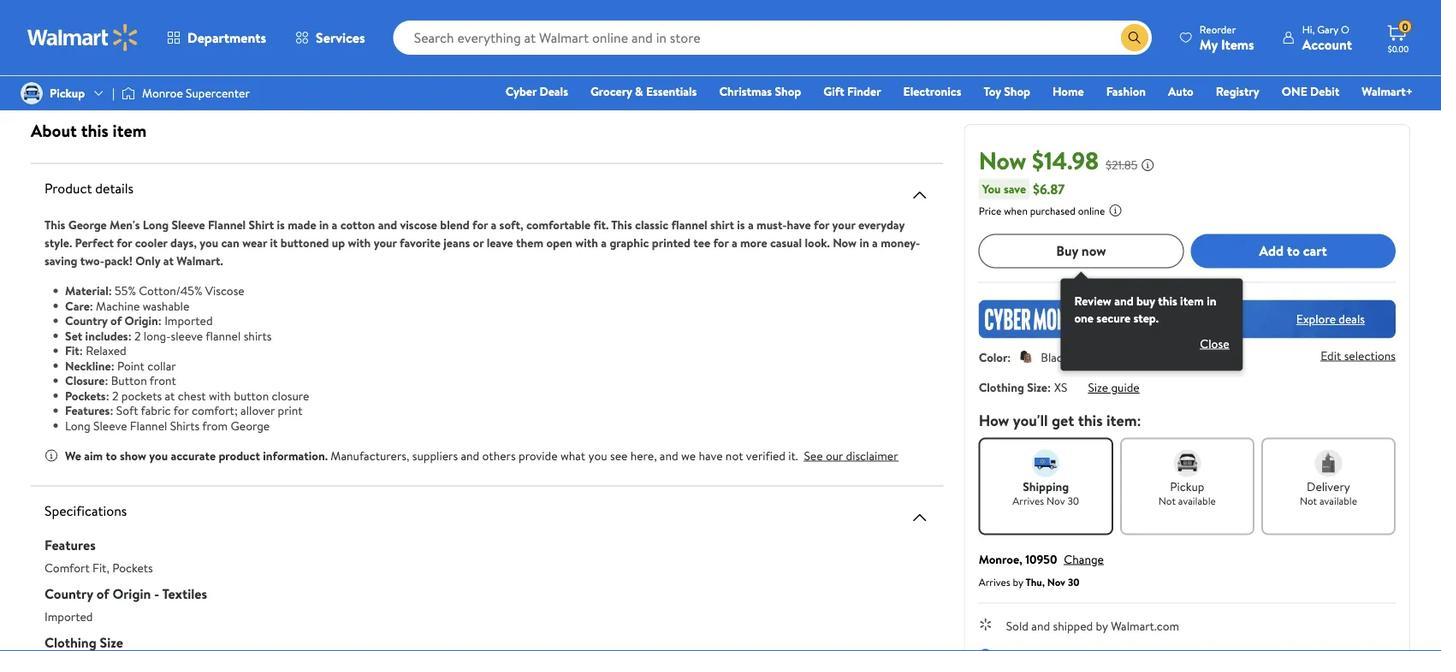 Task type: locate. For each thing, give the bounding box(es) containing it.
delivery for delivery not available
[[1308, 478, 1351, 495]]

this up style.
[[45, 216, 65, 233]]

item right "buy"
[[1181, 292, 1205, 309]]

product group up |
[[34, 0, 225, 73]]

your down cotton
[[374, 234, 397, 251]]

1 vertical spatial :
[[1048, 379, 1051, 396]]

0 horizontal spatial of
[[96, 585, 109, 604]]

nov inside "monroe, 10950 change arrives by thu, nov 30"
[[1048, 575, 1066, 589]]

1 horizontal spatial 3+
[[582, 21, 593, 36]]

1 horizontal spatial pickup
[[494, 21, 524, 36]]

wear
[[242, 234, 267, 251]]

2 not from the left
[[1301, 494, 1318, 508]]

secure
[[1097, 309, 1131, 326]]

your
[[833, 216, 856, 233], [374, 234, 397, 251]]

30 inside shipping arrives nov 30
[[1068, 494, 1080, 508]]

1 shop from the left
[[775, 83, 802, 100]]

1 horizontal spatial have
[[787, 216, 811, 233]]

1 available from the left
[[1179, 494, 1217, 508]]

have up casual
[[787, 216, 811, 233]]

perfect
[[75, 234, 114, 251]]

item:
[[1107, 410, 1142, 431]]

add
[[1260, 242, 1285, 260]]

0 horizontal spatial 3+
[[266, 21, 278, 36]]

with down cotton
[[348, 234, 371, 251]]

information.
[[263, 447, 328, 464]]

2 30 from the top
[[1069, 575, 1080, 589]]

Search search field
[[394, 21, 1152, 55]]

3+
[[266, 21, 278, 36], [582, 21, 593, 36]]

flannel down pockets
[[130, 417, 167, 434]]

arrives down 'intent image for shipping'
[[1013, 494, 1045, 508]]

includes:
[[85, 328, 132, 344]]

available down intent image for delivery
[[1320, 494, 1358, 508]]

1 not from the left
[[1159, 494, 1176, 508]]

shipping inside the product group
[[750, 48, 786, 63]]

available for pickup
[[1179, 494, 1217, 508]]

0 horizontal spatial have
[[699, 447, 723, 464]]

0 vertical spatial nov
[[1047, 494, 1066, 508]]

your left "everyday"
[[833, 216, 856, 233]]

1 vertical spatial pickup
[[50, 85, 85, 101]]

of inside the features comfort fit, pockets country of origin - textiles imported
[[96, 585, 109, 604]]

1 vertical spatial arrives
[[979, 575, 1011, 589]]

search icon image
[[1128, 31, 1142, 45]]

this up graphic
[[612, 216, 632, 233]]

intent image for delivery image
[[1316, 450, 1343, 477]]

1 horizontal spatial now
[[979, 143, 1027, 177]]

of down fit,
[[96, 585, 109, 604]]

delivery up deals
[[534, 21, 571, 36]]

1 horizontal spatial delivery
[[1308, 478, 1351, 495]]

0 horizontal spatial product group
[[34, 0, 225, 73]]

1 horizontal spatial item
[[1181, 292, 1205, 309]]

not down intent image for delivery
[[1301, 494, 1318, 508]]

george down button at bottom left
[[231, 417, 270, 434]]

0 vertical spatial have
[[787, 216, 811, 233]]

1 vertical spatial item
[[1181, 292, 1205, 309]]

gift finder
[[824, 83, 882, 100]]

1 vertical spatial in
[[860, 234, 870, 251]]

long up cooler
[[143, 216, 169, 233]]

gary
[[1318, 22, 1339, 36]]

0 vertical spatial in
[[319, 216, 329, 233]]

you up 'walmart.'
[[200, 234, 218, 251]]

departments
[[188, 28, 266, 47]]

1 vertical spatial of
[[96, 585, 109, 604]]

close button
[[1187, 330, 1244, 357]]

for right fabric
[[174, 402, 189, 419]]

machine
[[96, 298, 140, 314]]

0 vertical spatial now
[[979, 143, 1027, 177]]

flannel left shirts
[[206, 328, 241, 344]]

and inside "review and buy this item in one secure step."
[[1115, 292, 1134, 309]]

electronics link
[[896, 82, 970, 101]]

in up close
[[1207, 292, 1217, 309]]

0 horizontal spatial sleeve
[[93, 417, 127, 434]]

1 vertical spatial nov
[[1048, 575, 1066, 589]]

this right about
[[81, 118, 109, 142]]

1 vertical spatial this
[[1159, 292, 1178, 309]]

1 vertical spatial your
[[374, 234, 397, 251]]

you left see
[[589, 447, 608, 464]]

a
[[332, 216, 338, 233], [491, 216, 497, 233], [748, 216, 754, 233], [601, 234, 607, 251], [732, 234, 738, 251], [873, 234, 878, 251]]

not inside delivery not available
[[1301, 494, 1318, 508]]

shop for toy shop
[[1005, 83, 1031, 100]]

fashion
[[1107, 83, 1147, 100]]

product
[[45, 179, 92, 198]]

essentials
[[646, 83, 697, 100]]

item inside "review and buy this item in one secure step."
[[1181, 292, 1205, 309]]

2
[[134, 328, 141, 344], [112, 387, 119, 404]]

0 vertical spatial george
[[68, 216, 107, 233]]

available inside delivery not available
[[1320, 494, 1358, 508]]

1 horizontal spatial size
[[1089, 379, 1109, 396]]

1 horizontal spatial you
[[200, 234, 218, 251]]

1 horizontal spatial george
[[231, 417, 270, 434]]

in down "everyday"
[[860, 234, 870, 251]]

blend
[[440, 216, 470, 233]]

add to cart button
[[1191, 234, 1397, 268]]

:
[[1008, 349, 1012, 365], [1048, 379, 1051, 396]]

front
[[150, 372, 176, 389]]

2 vertical spatial in
[[1207, 292, 1217, 309]]

size guide button
[[1089, 379, 1140, 396]]

button
[[234, 387, 269, 404]]

this right get
[[1079, 410, 1103, 431]]

not
[[1159, 494, 1176, 508], [1301, 494, 1318, 508]]

it
[[270, 234, 278, 251]]

with down fit.
[[576, 234, 598, 251]]

2 horizontal spatial you
[[589, 447, 608, 464]]

flannel inside 'this george men's long sleeve flannel shirt is made in a cotton and viscose blend for a soft, comfortable fit. this classic flannel shirt is a must-have for your everyday style. perfect for cooler days, you can wear it buttoned up with your favorite jeans or leave them open with a graphic printed tee for a more casual look. now in a money- saving two-pack! only at walmart.'
[[672, 216, 708, 233]]

long up "we"
[[65, 417, 91, 434]]

2 horizontal spatial this
[[1159, 292, 1178, 309]]

available inside pickup not available
[[1179, 494, 1217, 508]]

1 horizontal spatial shop
[[1005, 83, 1031, 100]]

this inside "review and buy this item in one secure step."
[[1159, 292, 1178, 309]]

2 nov from the top
[[1048, 575, 1066, 589]]

497
[[774, 21, 791, 35]]

flannel up 'tee'
[[672, 216, 708, 233]]

what
[[561, 447, 586, 464]]

1 nov from the top
[[1047, 494, 1066, 508]]

monroe,
[[979, 551, 1023, 567]]

it.
[[789, 447, 799, 464]]

for down 'shirt'
[[714, 234, 729, 251]]

2 horizontal spatial shipping
[[750, 48, 786, 63]]

by right shipped
[[1097, 618, 1109, 635]]

edit
[[1321, 347, 1342, 364]]

nov down 'intent image for shipping'
[[1047, 494, 1066, 508]]

2 left long-
[[134, 328, 141, 344]]

buy
[[1137, 292, 1156, 309]]

legal information image
[[1109, 203, 1123, 217]]

1 horizontal spatial flannel
[[672, 216, 708, 233]]

day left services
[[280, 21, 295, 36]]

0 horizontal spatial by
[[1013, 575, 1024, 589]]

toy shop
[[984, 83, 1031, 100]]

nov right "thu,"
[[1048, 575, 1066, 589]]

everyday
[[859, 216, 905, 233]]

country down comfort
[[45, 585, 93, 604]]

-
[[154, 585, 159, 604]]

 image
[[122, 85, 135, 102]]

up
[[332, 234, 345, 251]]

flannel inside material: 55% cotton/45% viscose care: machine washable country of origin: imported set includes: 2 long-sleeve flannel shirts fit: relaxed neckline: point collar closure: button front pockets: 2 pockets at chest with button closure features: soft fabric for comfort; allover print long sleeve flannel shirts from george
[[206, 328, 241, 344]]

item down |
[[113, 118, 147, 142]]

to left "cart"
[[1288, 242, 1301, 260]]

this for how you'll get this item:
[[1079, 410, 1103, 431]]

step.
[[1134, 309, 1159, 326]]

1 horizontal spatial of
[[111, 313, 122, 329]]

get
[[1052, 410, 1075, 431]]

is right 'shirt'
[[737, 216, 745, 233]]

0 horizontal spatial item
[[113, 118, 147, 142]]

for up the "or"
[[473, 216, 488, 233]]

2 available from the left
[[1320, 494, 1358, 508]]

1 30 from the top
[[1068, 494, 1080, 508]]

and right cotton
[[378, 216, 397, 233]]

0 vertical spatial of
[[111, 313, 122, 329]]

: left xs
[[1048, 379, 1051, 396]]

this right "buy"
[[1159, 292, 1178, 309]]

pickup up about
[[50, 85, 85, 101]]

color
[[979, 349, 1008, 365]]

1 vertical spatial george
[[231, 417, 270, 434]]

1 size from the left
[[1028, 379, 1048, 396]]

at left chest on the bottom of page
[[165, 387, 175, 404]]

christmas shop link
[[712, 82, 809, 101]]

with inside material: 55% cotton/45% viscose care: machine washable country of origin: imported set includes: 2 long-sleeve flannel shirts fit: relaxed neckline: point collar closure: button front pockets: 2 pockets at chest with button closure features: soft fabric for comfort; allover print long sleeve flannel shirts from george
[[209, 387, 231, 404]]

one debit
[[1282, 83, 1340, 100]]

product group up gift
[[719, 0, 910, 73]]

0 vertical spatial 30
[[1068, 494, 1080, 508]]

this george men's long sleeve flannel shirt is made in a cotton and viscose blend for a soft, comfortable fit. this classic flannel shirt is a must-have for your everyday style. perfect for cooler days, you can wear it buttoned up with your favorite jeans or leave them open with a graphic printed tee for a more casual look. now in a money- saving two-pack! only at walmart.
[[45, 216, 921, 269]]

delivery down intent image for delivery
[[1308, 478, 1351, 495]]

1 horizontal spatial this
[[1079, 410, 1103, 431]]

2 shop from the left
[[1005, 83, 1031, 100]]

and left others
[[461, 447, 480, 464]]

george up perfect
[[68, 216, 107, 233]]

clothing size : xs
[[979, 379, 1068, 396]]

0 horizontal spatial day
[[280, 21, 295, 36]]

0 horizontal spatial imported
[[45, 608, 93, 625]]

supercenter
[[186, 85, 250, 101]]

1 3+ day shipping from the left
[[266, 21, 335, 36]]

30 down change on the bottom right
[[1069, 575, 1080, 589]]

washable
[[143, 298, 190, 314]]

look.
[[805, 234, 830, 251]]

grocery & essentials
[[591, 83, 697, 100]]

at right the only
[[163, 252, 174, 269]]

walmart.
[[177, 252, 223, 269]]

days,
[[170, 234, 197, 251]]

here,
[[631, 447, 657, 464]]

imported down comfort
[[45, 608, 93, 625]]

jeans
[[444, 234, 470, 251]]

0 horizontal spatial long
[[65, 417, 91, 434]]

day up grocery
[[596, 21, 611, 36]]

services button
[[281, 17, 380, 58]]

gift
[[824, 83, 845, 100]]

sleeve
[[172, 216, 205, 233], [93, 417, 127, 434]]

fit:
[[65, 343, 83, 359]]

sleeve up days, in the left of the page
[[172, 216, 205, 233]]

1 vertical spatial delivery
[[1308, 478, 1351, 495]]

flannel inside material: 55% cotton/45% viscose care: machine washable country of origin: imported set includes: 2 long-sleeve flannel shirts fit: relaxed neckline: point collar closure: button front pockets: 2 pockets at chest with button closure features: soft fabric for comfort; allover print long sleeve flannel shirts from george
[[130, 417, 167, 434]]

with right chest on the bottom of page
[[209, 387, 231, 404]]

1 vertical spatial sleeve
[[93, 417, 127, 434]]

1 vertical spatial country
[[45, 585, 93, 604]]

point
[[117, 357, 145, 374]]

shop for christmas shop
[[775, 83, 802, 100]]

shop right christmas
[[775, 83, 802, 100]]

intent image for shipping image
[[1033, 450, 1060, 477]]

hi, gary o account
[[1303, 22, 1353, 54]]

1 vertical spatial have
[[699, 447, 723, 464]]

0 vertical spatial flannel
[[208, 216, 246, 233]]

is up 'it'
[[277, 216, 285, 233]]

product group
[[34, 0, 225, 73], [719, 0, 910, 73]]

george inside material: 55% cotton/45% viscose care: machine washable country of origin: imported set includes: 2 long-sleeve flannel shirts fit: relaxed neckline: point collar closure: button front pockets: 2 pockets at chest with button closure features: soft fabric for comfort; allover print long sleeve flannel shirts from george
[[231, 417, 270, 434]]

2 horizontal spatial in
[[1207, 292, 1217, 309]]

2 this from the left
[[612, 216, 632, 233]]

delivery inside delivery not available
[[1308, 478, 1351, 495]]

size
[[1028, 379, 1048, 396], [1089, 379, 1109, 396]]

2 horizontal spatial with
[[576, 234, 598, 251]]

1 horizontal spatial flannel
[[208, 216, 246, 233]]

have right the we in the bottom left of the page
[[699, 447, 723, 464]]

flannel inside 'this george men's long sleeve flannel shirt is made in a cotton and viscose blend for a soft, comfortable fit. this classic flannel shirt is a must-have for your everyday style. perfect for cooler days, you can wear it buttoned up with your favorite jeans or leave them open with a graphic printed tee for a more casual look. now in a money- saving two-pack! only at walmart.'
[[208, 216, 246, 233]]

0 vertical spatial sleeve
[[172, 216, 205, 233]]

now right look.
[[833, 234, 857, 251]]

: up clothing at the bottom of page
[[1008, 349, 1012, 365]]

features:
[[65, 402, 113, 419]]

a up more
[[748, 216, 754, 233]]

now up "you"
[[979, 143, 1027, 177]]

registry link
[[1209, 82, 1268, 101]]

0 horizontal spatial not
[[1159, 494, 1176, 508]]

1 vertical spatial 30
[[1069, 575, 1080, 589]]

and right the sold
[[1032, 618, 1051, 635]]

size left guide
[[1089, 379, 1109, 396]]

not inside pickup not available
[[1159, 494, 1176, 508]]

3+ left services popup button
[[266, 21, 278, 36]]

1 vertical spatial imported
[[45, 608, 93, 625]]

2 horizontal spatial pickup
[[1171, 478, 1205, 495]]

0 horizontal spatial 3+ day shipping
[[266, 21, 335, 36]]

2 vertical spatial this
[[1079, 410, 1103, 431]]

2 product group from the left
[[719, 0, 910, 73]]

how you'll get this item:
[[979, 410, 1142, 431]]

0 horizontal spatial arrives
[[979, 575, 1011, 589]]

xs
[[1055, 379, 1068, 396]]

flannel up can on the left
[[208, 216, 246, 233]]

reorder
[[1200, 22, 1237, 36]]

0 vertical spatial your
[[833, 216, 856, 233]]

2 3+ from the left
[[582, 21, 593, 36]]

features
[[45, 536, 96, 555]]

0 horizontal spatial with
[[209, 387, 231, 404]]

0 vertical spatial at
[[163, 252, 174, 269]]

not down intent image for pickup
[[1159, 494, 1176, 508]]

3+ up grocery
[[582, 21, 593, 36]]

change
[[1065, 551, 1105, 567]]

2 is from the left
[[737, 216, 745, 233]]

manufacturers,
[[331, 447, 410, 464]]

selections
[[1345, 347, 1397, 364]]

to right aim
[[106, 447, 117, 464]]

0 vertical spatial :
[[1008, 349, 1012, 365]]

0 horizontal spatial this
[[45, 216, 65, 233]]

1 horizontal spatial sleeve
[[172, 216, 205, 233]]

1 horizontal spatial imported
[[165, 313, 213, 329]]

you right the show
[[149, 447, 168, 464]]

country inside the features comfort fit, pockets country of origin - textiles imported
[[45, 585, 93, 604]]

item
[[113, 118, 147, 142], [1181, 292, 1205, 309]]

color :
[[979, 349, 1012, 365]]

0 horizontal spatial george
[[68, 216, 107, 233]]

and up secure
[[1115, 292, 1134, 309]]

country down material:
[[65, 313, 108, 329]]

flannel
[[208, 216, 246, 233], [130, 417, 167, 434]]

you inside 'this george men's long sleeve flannel shirt is made in a cotton and viscose blend for a soft, comfortable fit. this classic flannel shirt is a must-have for your everyday style. perfect for cooler days, you can wear it buttoned up with your favorite jeans or leave them open with a graphic printed tee for a more casual look. now in a money- saving two-pack! only at walmart.'
[[200, 234, 218, 251]]

0 horizontal spatial flannel
[[130, 417, 167, 434]]

graphic
[[610, 234, 649, 251]]

2 horizontal spatial day
[[732, 48, 747, 63]]

shop right toy
[[1005, 83, 1031, 100]]

30 up change on the bottom right
[[1068, 494, 1080, 508]]

add to cart
[[1260, 242, 1328, 260]]

intent image for pickup image
[[1174, 450, 1202, 477]]

style.
[[45, 234, 72, 251]]

origin:
[[125, 313, 162, 329]]

1 horizontal spatial available
[[1320, 494, 1358, 508]]

in right made in the top left of the page
[[319, 216, 329, 233]]

country inside material: 55% cotton/45% viscose care: machine washable country of origin: imported set includes: 2 long-sleeve flannel shirts fit: relaxed neckline: point collar closure: button front pockets: 2 pockets at chest with button closure features: soft fabric for comfort; allover print long sleeve flannel shirts from george
[[65, 313, 108, 329]]

0 vertical spatial this
[[81, 118, 109, 142]]

1 horizontal spatial to
[[1288, 242, 1301, 260]]

1 horizontal spatial is
[[737, 216, 745, 233]]

2 left pockets
[[112, 387, 119, 404]]

arrives down monroe, on the right bottom of the page
[[979, 575, 1011, 589]]

imported inside material: 55% cotton/45% viscose care: machine washable country of origin: imported set includes: 2 long-sleeve flannel shirts fit: relaxed neckline: point collar closure: button front pockets: 2 pockets at chest with button closure features: soft fabric for comfort; allover print long sleeve flannel shirts from george
[[165, 313, 213, 329]]

day up christmas
[[732, 48, 747, 63]]

fashion link
[[1099, 82, 1154, 101]]

1 vertical spatial long
[[65, 417, 91, 434]]

size left xs
[[1028, 379, 1048, 396]]

1 horizontal spatial shipping
[[614, 21, 650, 36]]

edit selections button
[[1321, 347, 1397, 364]]

0 vertical spatial flannel
[[672, 216, 708, 233]]

1 vertical spatial by
[[1097, 618, 1109, 635]]

at
[[163, 252, 174, 269], [165, 387, 175, 404]]

long inside 'this george men's long sleeve flannel shirt is made in a cotton and viscose blend for a soft, comfortable fit. this classic flannel shirt is a must-have for your everyday style. perfect for cooler days, you can wear it buttoned up with your favorite jeans or leave them open with a graphic printed tee for a more casual look. now in a money- saving two-pack! only at walmart.'
[[143, 216, 169, 233]]

1 vertical spatial to
[[106, 447, 117, 464]]

pickup down intent image for pickup
[[1171, 478, 1205, 495]]

0 vertical spatial to
[[1288, 242, 1301, 260]]

and left the we in the bottom left of the page
[[660, 447, 679, 464]]

sleeve up aim
[[93, 417, 127, 434]]

1 horizontal spatial 3+ day shipping
[[582, 21, 650, 36]]

0 horizontal spatial in
[[319, 216, 329, 233]]

 image
[[21, 82, 43, 104]]

nov inside shipping arrives nov 30
[[1047, 494, 1066, 508]]

1 horizontal spatial in
[[860, 234, 870, 251]]

about this item
[[31, 118, 147, 142]]

of left origin: on the left of page
[[111, 313, 122, 329]]

1 horizontal spatial not
[[1301, 494, 1318, 508]]

2 size from the left
[[1089, 379, 1109, 396]]

close
[[1201, 335, 1230, 352]]

accurate
[[171, 447, 216, 464]]

1 vertical spatial flannel
[[130, 417, 167, 434]]

0 horizontal spatial available
[[1179, 494, 1217, 508]]

0 horizontal spatial pickup
[[50, 85, 85, 101]]

pickup up the cyber
[[494, 21, 524, 36]]

55%
[[115, 283, 136, 299]]

by left "thu,"
[[1013, 575, 1024, 589]]

available down intent image for pickup
[[1179, 494, 1217, 508]]

men's
[[110, 216, 140, 233]]

0 vertical spatial imported
[[165, 313, 213, 329]]

purchased
[[1031, 203, 1076, 218]]

1 horizontal spatial product group
[[719, 0, 910, 73]]

imported down cotton/45%
[[165, 313, 213, 329]]

we aim to show you accurate product information. manufacturers, suppliers and others provide what you see here, and we have not verified it. see our disclaimer
[[65, 447, 899, 464]]

0 horizontal spatial flannel
[[206, 328, 241, 344]]



Task type: vqa. For each thing, say whether or not it's contained in the screenshot.


Task type: describe. For each thing, give the bounding box(es) containing it.
walmart image
[[27, 24, 139, 51]]

0 vertical spatial pickup
[[494, 21, 524, 36]]

closure
[[272, 387, 309, 404]]

1 horizontal spatial your
[[833, 216, 856, 233]]

features comfort fit, pockets country of origin - textiles imported
[[45, 536, 207, 625]]

cyber monday deals image
[[979, 300, 1397, 338]]

2-
[[723, 48, 732, 63]]

only
[[135, 252, 160, 269]]

casual
[[771, 234, 802, 251]]

for up look.
[[814, 216, 830, 233]]

button
[[111, 372, 147, 389]]

christmas
[[720, 83, 772, 100]]

can
[[221, 234, 240, 251]]

1 horizontal spatial 2
[[134, 328, 141, 344]]

at inside material: 55% cotton/45% viscose care: machine washable country of origin: imported set includes: 2 long-sleeve flannel shirts fit: relaxed neckline: point collar closure: button front pockets: 2 pockets at chest with button closure features: soft fabric for comfort; allover print long sleeve flannel shirts from george
[[165, 387, 175, 404]]

delivery for delivery
[[534, 21, 571, 36]]

black soot plaid/brown plaid
[[1041, 349, 1190, 365]]

0 horizontal spatial this
[[81, 118, 109, 142]]

tee
[[694, 234, 711, 251]]

comfort
[[45, 560, 90, 576]]

soft
[[116, 402, 138, 419]]

chest
[[178, 387, 206, 404]]

deals
[[540, 83, 568, 100]]

price when purchased online
[[979, 203, 1106, 218]]

gift finder link
[[816, 82, 889, 101]]

one debit link
[[1275, 82, 1348, 101]]

at inside 'this george men's long sleeve flannel shirt is made in a cotton and viscose blend for a soft, comfortable fit. this classic flannel shirt is a must-have for your everyday style. perfect for cooler days, you can wear it buttoned up with your favorite jeans or leave them open with a graphic printed tee for a more casual look. now in a money- saving two-pack! only at walmart.'
[[163, 252, 174, 269]]

to inside button
[[1288, 242, 1301, 260]]

not for pickup
[[1159, 494, 1176, 508]]

1 horizontal spatial :
[[1048, 379, 1051, 396]]

Walmart Site-Wide search field
[[394, 21, 1152, 55]]

our
[[826, 447, 844, 464]]

about
[[31, 118, 77, 142]]

1 horizontal spatial by
[[1097, 618, 1109, 635]]

of inside material: 55% cotton/45% viscose care: machine washable country of origin: imported set includes: 2 long-sleeve flannel shirts fit: relaxed neckline: point collar closure: button front pockets: 2 pockets at chest with button closure features: soft fabric for comfort; allover print long sleeve flannel shirts from george
[[111, 313, 122, 329]]

0 horizontal spatial 2
[[112, 387, 119, 404]]

george inside 'this george men's long sleeve flannel shirt is made in a cotton and viscose blend for a soft, comfortable fit. this classic flannel shirt is a must-have for your everyday style. perfect for cooler days, you can wear it buttoned up with your favorite jeans or leave them open with a graphic printed tee for a more casual look. now in a money- saving two-pack! only at walmart.'
[[68, 216, 107, 233]]

monroe
[[142, 85, 183, 101]]

cyber deals
[[506, 83, 568, 100]]

closure:
[[65, 372, 108, 389]]

christmas shop
[[720, 83, 802, 100]]

a left more
[[732, 234, 738, 251]]

arrives inside shipping arrives nov 30
[[1013, 494, 1045, 508]]

explore deals link
[[1290, 304, 1373, 334]]

you save $6.87
[[983, 180, 1066, 198]]

1 this from the left
[[45, 216, 65, 233]]

fit,
[[93, 560, 109, 576]]

by inside "monroe, 10950 change arrives by thu, nov 30"
[[1013, 575, 1024, 589]]

1 product group from the left
[[34, 0, 225, 73]]

plaid/brown
[[1099, 349, 1162, 365]]

buy now
[[1057, 242, 1107, 260]]

aim
[[84, 447, 103, 464]]

saving
[[45, 252, 77, 269]]

0
[[1403, 19, 1409, 34]]

sleeve inside 'this george men's long sleeve flannel shirt is made in a cotton and viscose blend for a soft, comfortable fit. this classic flannel shirt is a must-have for your everyday style. perfect for cooler days, you can wear it buttoned up with your favorite jeans or leave them open with a graphic printed tee for a more casual look. now in a money- saving two-pack! only at walmart.'
[[172, 216, 205, 233]]

cart
[[1304, 242, 1328, 260]]

&
[[635, 83, 644, 100]]

my
[[1200, 35, 1218, 54]]

must-
[[757, 216, 787, 233]]

shirt
[[249, 216, 274, 233]]

0 horizontal spatial to
[[106, 447, 117, 464]]

|
[[112, 85, 115, 101]]

1 is from the left
[[277, 216, 285, 233]]

we
[[65, 447, 81, 464]]

grocery
[[591, 83, 633, 100]]

allover
[[241, 402, 275, 419]]

0 horizontal spatial shipping
[[298, 21, 335, 36]]

fabric
[[141, 402, 171, 419]]

1 horizontal spatial day
[[596, 21, 611, 36]]

walmart+ link
[[1355, 82, 1421, 101]]

sold and shipped by walmart.com
[[1007, 618, 1180, 635]]

a left soft, on the left top of page
[[491, 216, 497, 233]]

home
[[1053, 83, 1085, 100]]

1 horizontal spatial with
[[348, 234, 371, 251]]

product group containing 497
[[719, 0, 910, 73]]

provide
[[519, 447, 558, 464]]

shipped
[[1054, 618, 1094, 635]]

viscose
[[400, 216, 438, 233]]

origin
[[113, 585, 151, 604]]

pockets
[[112, 560, 153, 576]]

this for review and buy this item in one secure step.
[[1159, 292, 1178, 309]]

2 3+ day shipping from the left
[[582, 21, 650, 36]]

learn more about strikethrough prices image
[[1142, 158, 1155, 171]]

made
[[288, 216, 316, 233]]

specifications image
[[910, 508, 930, 528]]

printed
[[652, 234, 691, 251]]

a down fit.
[[601, 234, 607, 251]]

30 inside "monroe, 10950 change arrives by thu, nov 30"
[[1069, 575, 1080, 589]]

not for delivery
[[1301, 494, 1318, 508]]

price
[[979, 203, 1002, 218]]

comfort;
[[192, 402, 238, 419]]

0 horizontal spatial you
[[149, 447, 168, 464]]

in inside "review and buy this item in one secure step."
[[1207, 292, 1217, 309]]

you
[[983, 180, 1001, 197]]

one
[[1075, 309, 1094, 326]]

now $14.98
[[979, 143, 1100, 177]]

product details image
[[910, 185, 930, 206]]

money-
[[881, 234, 921, 251]]

long-
[[144, 328, 171, 344]]

soft,
[[500, 216, 524, 233]]

available for delivery
[[1320, 494, 1358, 508]]

shirts
[[244, 328, 272, 344]]

a up up
[[332, 216, 338, 233]]

o
[[1342, 22, 1350, 36]]

and inside 'this george men's long sleeve flannel shirt is made in a cotton and viscose blend for a soft, comfortable fit. this classic flannel shirt is a must-have for your everyday style. perfect for cooler days, you can wear it buttoned up with your favorite jeans or leave them open with a graphic printed tee for a more casual look. now in a money- saving two-pack! only at walmart.'
[[378, 216, 397, 233]]

comfortable
[[527, 216, 591, 233]]

suppliers
[[412, 447, 458, 464]]

black
[[1041, 349, 1069, 365]]

care:
[[65, 298, 93, 314]]

cyber deals link
[[498, 82, 576, 101]]

home link
[[1045, 82, 1092, 101]]

how
[[979, 410, 1010, 431]]

pickup inside pickup not available
[[1171, 478, 1205, 495]]

open
[[547, 234, 573, 251]]

a down "everyday"
[[873, 234, 878, 251]]

edit selections
[[1321, 347, 1397, 364]]

leave
[[487, 234, 514, 251]]

review
[[1075, 292, 1112, 309]]

from
[[202, 417, 228, 434]]

arrives inside "monroe, 10950 change arrives by thu, nov 30"
[[979, 575, 1011, 589]]

$6.87
[[1034, 180, 1066, 198]]

we
[[682, 447, 696, 464]]

for down men's
[[117, 234, 132, 251]]

0 vertical spatial item
[[113, 118, 147, 142]]

1 3+ from the left
[[266, 21, 278, 36]]

imported inside the features comfort fit, pockets country of origin - textiles imported
[[45, 608, 93, 625]]

account
[[1303, 35, 1353, 54]]

shirt
[[711, 216, 735, 233]]

viscose
[[205, 283, 245, 299]]

have inside 'this george men's long sleeve flannel shirt is made in a cotton and viscose blend for a soft, comfortable fit. this classic flannel shirt is a must-have for your everyday style. perfect for cooler days, you can wear it buttoned up with your favorite jeans or leave them open with a graphic printed tee for a more casual look. now in a money- saving two-pack! only at walmart.'
[[787, 216, 811, 233]]

material: 55% cotton/45% viscose care: machine washable country of origin: imported set includes: 2 long-sleeve flannel shirts fit: relaxed neckline: point collar closure: button front pockets: 2 pockets at chest with button closure features: soft fabric for comfort; allover print long sleeve flannel shirts from george
[[65, 283, 309, 434]]

product details
[[45, 179, 134, 198]]

classic
[[635, 216, 669, 233]]

now inside 'this george men's long sleeve flannel shirt is made in a cotton and viscose blend for a soft, comfortable fit. this classic flannel shirt is a must-have for your everyday style. perfect for cooler days, you can wear it buttoned up with your favorite jeans or leave them open with a graphic printed tee for a more casual look. now in a money- saving two-pack! only at walmart.'
[[833, 234, 857, 251]]

long inside material: 55% cotton/45% viscose care: machine washable country of origin: imported set includes: 2 long-sleeve flannel shirts fit: relaxed neckline: point collar closure: button front pockets: 2 pockets at chest with button closure features: soft fabric for comfort; allover print long sleeve flannel shirts from george
[[65, 417, 91, 434]]

electronics
[[904, 83, 962, 100]]

0 horizontal spatial your
[[374, 234, 397, 251]]

sleeve inside material: 55% cotton/45% viscose care: machine washable country of origin: imported set includes: 2 long-sleeve flannel shirts fit: relaxed neckline: point collar closure: button front pockets: 2 pockets at chest with button closure features: soft fabric for comfort; allover print long sleeve flannel shirts from george
[[93, 417, 127, 434]]

for inside material: 55% cotton/45% viscose care: machine washable country of origin: imported set includes: 2 long-sleeve flannel shirts fit: relaxed neckline: point collar closure: button front pockets: 2 pockets at chest with button closure features: soft fabric for comfort; allover print long sleeve flannel shirts from george
[[174, 402, 189, 419]]



